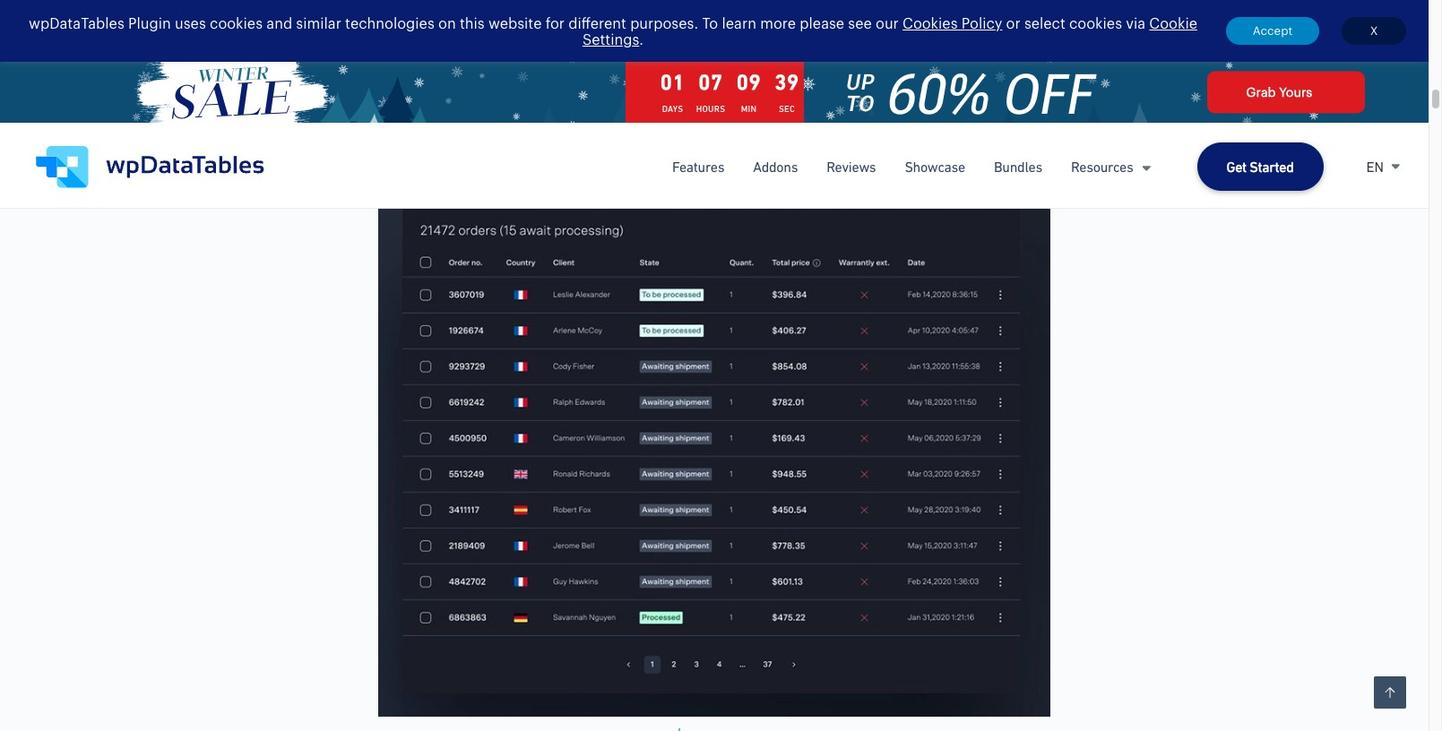 Task type: vqa. For each thing, say whether or not it's contained in the screenshot.
different
yes



Task type: describe. For each thing, give the bounding box(es) containing it.
screens.
[[886, 48, 944, 65]]

purposes.
[[630, 14, 698, 31]]

showcase link
[[905, 156, 965, 177]]

0 horizontal spatial caret image
[[1142, 166, 1151, 171]]

0 horizontal spatial on
[[438, 14, 456, 31]]

cookies
[[903, 14, 958, 31]]

09
[[737, 70, 761, 94]]

1 cookies from the left
[[210, 14, 263, 31]]

for
[[546, 14, 565, 31]]

prioritize
[[378, 138, 488, 169]]

sec
[[779, 104, 795, 114]]

to
[[702, 14, 718, 31]]

them
[[772, 48, 808, 65]]

0 vertical spatial data
[[651, 48, 682, 65]]

cookies policy link
[[903, 14, 1003, 31]]

0 vertical spatial and
[[266, 14, 292, 31]]

prioritize common actions.
[[378, 138, 693, 169]]

common
[[494, 138, 595, 169]]

yours
[[1279, 85, 1313, 100]]

settings
[[583, 30, 639, 47]]

uses
[[175, 14, 206, 31]]

it
[[948, 48, 957, 65]]

get
[[1227, 159, 1247, 175]]

1 horizontal spatial caret image
[[1391, 163, 1400, 170]]

similar
[[296, 14, 341, 31]]

hours
[[696, 104, 726, 114]]

get started
[[1227, 159, 1294, 175]]

viewing
[[715, 48, 768, 65]]

addons link
[[753, 156, 798, 177]]

the
[[461, 72, 483, 89]]

accept
[[1253, 23, 1293, 38]]

started
[[1250, 159, 1294, 175]]

different
[[569, 14, 627, 31]]

cookie settings
[[583, 14, 1198, 47]]

bundles link
[[994, 156, 1042, 177]]

useful
[[425, 48, 466, 65]]

.
[[639, 30, 644, 47]]

learn
[[722, 14, 756, 31]]

2 cookies from the left
[[1069, 14, 1122, 31]]

website
[[488, 14, 542, 31]]

our
[[876, 14, 899, 31]]

is
[[410, 48, 421, 65]]

understand
[[378, 72, 457, 89]]

wpdatatables
[[29, 14, 124, 31]]

via
[[1126, 14, 1146, 31]]

see
[[848, 14, 872, 31]]

actions.
[[601, 138, 693, 169]]

resources
[[1071, 158, 1134, 175]]

01
[[660, 70, 685, 94]]

cookie
[[1149, 14, 1198, 31]]

x
[[1370, 23, 1378, 38]]

days
[[662, 104, 683, 114]]

this
[[378, 48, 406, 65]]

wpdatatables logo image
[[36, 146, 264, 188]]

reviews link
[[827, 156, 876, 177]]



Task type: locate. For each thing, give the bounding box(es) containing it.
min
[[741, 104, 757, 114]]

sorting
[[511, 48, 560, 65]]

1 vertical spatial and
[[685, 48, 711, 65]]

this
[[460, 14, 485, 31]]

of
[[634, 48, 648, 65]]

0 horizontal spatial and
[[266, 14, 292, 31]]

when
[[470, 48, 508, 65]]

cookies left via
[[1069, 14, 1122, 31]]

features link
[[672, 156, 725, 177]]

data down when
[[487, 72, 517, 89]]

caret image right en
[[1391, 163, 1400, 170]]

helps
[[961, 48, 998, 65]]

smaller
[[833, 48, 883, 65]]

grab yours
[[1247, 85, 1313, 100]]

grab yours link
[[1207, 71, 1365, 113]]

cookies right uses at the top left
[[210, 14, 263, 31]]

1 horizontal spatial on
[[811, 48, 829, 65]]

more
[[760, 14, 796, 31]]

wpdatatables plugin uses cookies and similar technologies on this website for different purposes. to learn more please see our cookies policy or select cookies via
[[29, 14, 1149, 31]]

get started link
[[1197, 143, 1324, 191]]

this is useful when sorting large sets of data and viewing them on smaller screens. it helps users understand the data they're reading.
[[378, 48, 1038, 89]]

on inside this is useful when sorting large sets of data and viewing them on smaller screens. it helps users understand the data they're reading.
[[811, 48, 829, 65]]

features
[[672, 159, 725, 175]]

large
[[564, 48, 598, 65]]

and left similar
[[266, 14, 292, 31]]

07
[[698, 70, 723, 94]]

x button
[[1342, 17, 1406, 45]]

on right them
[[811, 48, 829, 65]]

select
[[1024, 14, 1066, 31]]

showcase
[[905, 159, 965, 175]]

and up 07
[[685, 48, 711, 65]]

data
[[651, 48, 682, 65], [487, 72, 517, 89]]

1 vertical spatial on
[[811, 48, 829, 65]]

please
[[800, 14, 845, 31]]

caret image
[[1391, 163, 1400, 170], [1142, 166, 1151, 171]]

0 horizontal spatial data
[[487, 72, 517, 89]]

caret image right the resources
[[1142, 166, 1151, 171]]

users
[[1002, 48, 1038, 65]]

en
[[1367, 159, 1384, 175]]

addons
[[753, 159, 798, 175]]

on
[[438, 14, 456, 31], [811, 48, 829, 65]]

accept button
[[1226, 17, 1320, 45]]

39
[[775, 70, 800, 94]]

plugin
[[128, 14, 171, 31]]

0 horizontal spatial cookies
[[210, 14, 263, 31]]

policy
[[962, 14, 1003, 31]]

1 horizontal spatial and
[[685, 48, 711, 65]]

bundles
[[994, 159, 1042, 175]]

technologies
[[345, 14, 435, 31]]

and
[[266, 14, 292, 31], [685, 48, 711, 65]]

1 vertical spatial data
[[487, 72, 517, 89]]

and inside this is useful when sorting large sets of data and viewing them on smaller screens. it helps users understand the data they're reading.
[[685, 48, 711, 65]]

1 horizontal spatial data
[[651, 48, 682, 65]]

or
[[1006, 14, 1021, 31]]

reviews
[[827, 159, 876, 175]]

on left this
[[438, 14, 456, 31]]

data right of
[[651, 48, 682, 65]]

0 vertical spatial on
[[438, 14, 456, 31]]

grab
[[1247, 85, 1276, 100]]

they're
[[521, 72, 568, 89]]

go to top image
[[1385, 688, 1396, 698]]

sets
[[602, 48, 630, 65]]

cookies
[[210, 14, 263, 31], [1069, 14, 1122, 31]]

cookie settings button
[[583, 14, 1198, 47]]

reading.
[[572, 72, 628, 89]]

1 horizontal spatial cookies
[[1069, 14, 1122, 31]]



